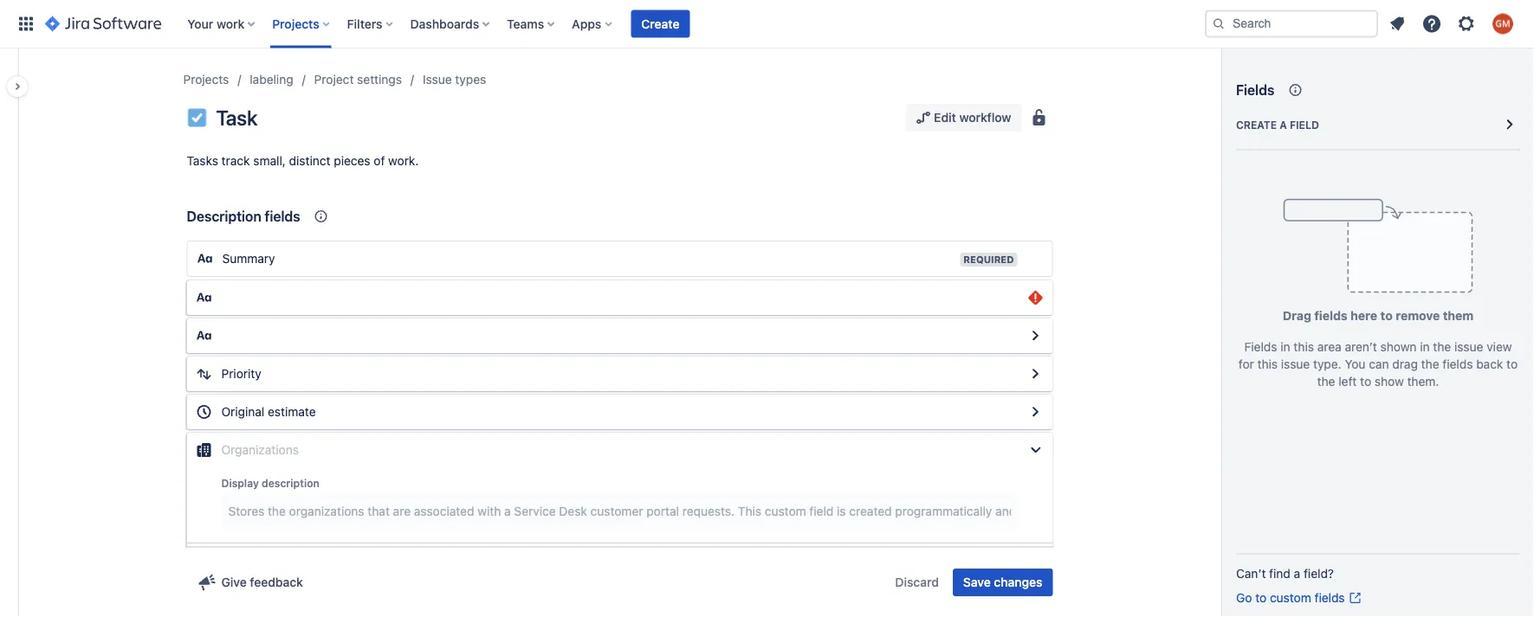 Task type: locate. For each thing, give the bounding box(es) containing it.
appswitcher icon image
[[16, 13, 36, 34]]

original
[[221, 405, 265, 419]]

banner containing your work
[[0, 0, 1535, 49]]

estimate
[[268, 405, 316, 419]]

the down the them
[[1434, 340, 1452, 354]]

fields
[[1237, 82, 1275, 98], [1245, 340, 1278, 354]]

distinct
[[289, 154, 331, 168]]

banner
[[0, 0, 1535, 49]]

0 horizontal spatial create
[[642, 16, 680, 31]]

0 horizontal spatial projects
[[183, 72, 229, 87]]

no restrictions image
[[1029, 107, 1050, 128]]

can
[[1370, 358, 1390, 372]]

issue
[[1455, 340, 1484, 354], [1282, 358, 1311, 372]]

shown
[[1381, 340, 1417, 354]]

1 vertical spatial this
[[1258, 358, 1278, 372]]

0 vertical spatial fields
[[1237, 82, 1275, 98]]

fields left the more information about the context fields image
[[265, 208, 300, 225]]

0 vertical spatial issue
[[1455, 340, 1484, 354]]

create
[[642, 16, 680, 31], [1237, 119, 1278, 131]]

projects
[[272, 16, 319, 31], [183, 72, 229, 87]]

left
[[1339, 375, 1358, 389]]

1 vertical spatial the
[[1422, 358, 1440, 372]]

a left field
[[1280, 119, 1288, 131]]

go to custom fields
[[1237, 592, 1346, 606]]

settings image
[[1457, 13, 1478, 34]]

issue left type. on the right bottom of the page
[[1282, 358, 1311, 372]]

workflow
[[960, 111, 1012, 125]]

projects inside dropdown button
[[272, 16, 319, 31]]

settings
[[357, 72, 402, 87]]

fields for fields
[[1237, 82, 1275, 98]]

1 horizontal spatial create
[[1237, 119, 1278, 131]]

2 vertical spatial the
[[1318, 375, 1336, 389]]

0 horizontal spatial a
[[1280, 119, 1288, 131]]

filters
[[347, 16, 383, 31]]

in down drag
[[1281, 340, 1291, 354]]

more information about the fields image
[[1286, 80, 1306, 101]]

1 horizontal spatial projects
[[272, 16, 319, 31]]

for
[[1239, 358, 1255, 372]]

teams
[[507, 16, 544, 31]]

projects up issue type icon
[[183, 72, 229, 87]]

this right for
[[1258, 358, 1278, 372]]

priority
[[221, 367, 262, 381]]

them
[[1444, 309, 1474, 323]]

fields up area
[[1315, 309, 1348, 323]]

description fields
[[187, 208, 300, 225]]

projects link
[[183, 69, 229, 90]]

Display description field
[[223, 496, 1017, 527]]

notifications image
[[1388, 13, 1408, 34]]

labeling link
[[250, 69, 294, 90]]

project settings
[[314, 72, 402, 87]]

in right the "shown" at the right bottom
[[1421, 340, 1431, 354]]

0 vertical spatial projects
[[272, 16, 319, 31]]

0 vertical spatial the
[[1434, 340, 1452, 354]]

can't find a field?
[[1237, 567, 1335, 582]]

1 vertical spatial open field configuration image
[[1026, 364, 1047, 385]]

0 horizontal spatial in
[[1281, 340, 1291, 354]]

the down type. on the right bottom of the page
[[1318, 375, 1336, 389]]

fields up for
[[1245, 340, 1278, 354]]

apps button
[[567, 10, 619, 38]]

them.
[[1408, 375, 1440, 389]]

2 in from the left
[[1421, 340, 1431, 354]]

1 vertical spatial create
[[1237, 119, 1278, 131]]

0 vertical spatial a
[[1280, 119, 1288, 131]]

create left field
[[1237, 119, 1278, 131]]

jira software image
[[45, 13, 161, 34], [45, 13, 161, 34]]

a
[[1280, 119, 1288, 131], [1295, 567, 1301, 582]]

0 horizontal spatial this
[[1258, 358, 1278, 372]]

you
[[1345, 358, 1366, 372]]

fields
[[265, 208, 300, 225], [1315, 309, 1348, 323], [1443, 358, 1474, 372], [1315, 592, 1346, 606]]

1 vertical spatial projects
[[183, 72, 229, 87]]

fields inside fields in this area aren't shown in the issue view for this issue type. you can drag the fields back to the left to show them.
[[1245, 340, 1278, 354]]

projects for projects link
[[183, 72, 229, 87]]

a right find
[[1295, 567, 1301, 582]]

area
[[1318, 340, 1342, 354]]

filters button
[[342, 10, 400, 38]]

1 vertical spatial fields
[[1245, 340, 1278, 354]]

the
[[1434, 340, 1452, 354], [1422, 358, 1440, 372], [1318, 375, 1336, 389]]

1 open field configuration image from the top
[[1026, 326, 1047, 347]]

create inside create button
[[642, 16, 680, 31]]

task
[[216, 106, 258, 130]]

create right 'apps' 'popup button'
[[642, 16, 680, 31]]

drag
[[1283, 309, 1312, 323]]

projects up labeling
[[272, 16, 319, 31]]

discard button
[[885, 569, 950, 597]]

search image
[[1212, 17, 1226, 31]]

tasks track small, distinct pieces of work.
[[187, 154, 419, 168]]

the up 'them.'
[[1422, 358, 1440, 372]]

more information about the context fields image
[[311, 206, 332, 227]]

save changes
[[964, 576, 1043, 590]]

project
[[314, 72, 354, 87]]

2 open field configuration image from the top
[[1026, 364, 1047, 385]]

save changes button
[[953, 569, 1053, 597]]

fields in this area aren't shown in the issue view for this issue type. you can drag the fields back to the left to show them.
[[1239, 340, 1519, 389]]

dashboards
[[410, 16, 479, 31]]

display description
[[221, 478, 320, 490]]

1 in from the left
[[1281, 340, 1291, 354]]

field?
[[1304, 567, 1335, 582]]

your profile and settings image
[[1493, 13, 1514, 34]]

this link will be opened in a new tab image
[[1349, 592, 1363, 606]]

1 horizontal spatial in
[[1421, 340, 1431, 354]]

open field configuration image
[[1026, 326, 1047, 347], [1026, 364, 1047, 385]]

0 vertical spatial open field configuration image
[[1026, 326, 1047, 347]]

issue up back
[[1455, 340, 1484, 354]]

this left area
[[1294, 340, 1315, 354]]

in
[[1281, 340, 1291, 354], [1421, 340, 1431, 354]]

fields left 'more information about the fields' image
[[1237, 82, 1275, 98]]

small,
[[253, 154, 286, 168]]

this
[[1294, 340, 1315, 354], [1258, 358, 1278, 372]]

can't
[[1237, 567, 1267, 582]]

0 vertical spatial create
[[642, 16, 680, 31]]

types
[[455, 72, 486, 87]]

tasks
[[187, 154, 218, 168]]

apps
[[572, 16, 602, 31]]

give feedback
[[221, 576, 303, 590]]

type.
[[1314, 358, 1342, 372]]

1 horizontal spatial a
[[1295, 567, 1301, 582]]

0 vertical spatial this
[[1294, 340, 1315, 354]]

your work
[[187, 16, 245, 31]]

open field configuration image
[[1026, 402, 1047, 423]]

to
[[1381, 309, 1393, 323], [1507, 358, 1519, 372], [1361, 375, 1372, 389], [1256, 592, 1267, 606]]

find
[[1270, 567, 1291, 582]]

discard
[[896, 576, 939, 590]]

give
[[221, 576, 247, 590]]

1 vertical spatial issue
[[1282, 358, 1311, 372]]

fields left back
[[1443, 358, 1474, 372]]



Task type: describe. For each thing, give the bounding box(es) containing it.
changes
[[994, 576, 1043, 590]]

remove
[[1396, 309, 1441, 323]]

required
[[964, 254, 1014, 266]]

project settings link
[[314, 69, 402, 90]]

labeling
[[250, 72, 294, 87]]

dashboards button
[[405, 10, 497, 38]]

to right here
[[1381, 309, 1393, 323]]

summary
[[222, 252, 275, 266]]

projects button
[[267, 10, 337, 38]]

your
[[187, 16, 213, 31]]

issue types
[[423, 72, 486, 87]]

display
[[221, 478, 259, 490]]

Search field
[[1206, 10, 1379, 38]]

create for create a field
[[1237, 119, 1278, 131]]

1 vertical spatial a
[[1295, 567, 1301, 582]]

fields for fields in this area aren't shown in the issue view for this issue type. you can drag the fields back to the left to show them.
[[1245, 340, 1278, 354]]

aren't
[[1346, 340, 1378, 354]]

edit workflow
[[934, 111, 1012, 125]]

create for create
[[642, 16, 680, 31]]

fields left this link will be opened in a new tab icon
[[1315, 592, 1346, 606]]

drag fields here to remove them
[[1283, 309, 1474, 323]]

teams button
[[502, 10, 562, 38]]

go to custom fields link
[[1237, 590, 1363, 608]]

create button
[[631, 10, 690, 38]]

your work button
[[182, 10, 262, 38]]

here
[[1351, 309, 1378, 323]]

issue type icon image
[[187, 107, 208, 128]]

of
[[374, 154, 385, 168]]

work.
[[388, 154, 419, 168]]

custom
[[1271, 592, 1312, 606]]

fields inside fields in this area aren't shown in the issue view for this issue type. you can drag the fields back to the left to show them.
[[1443, 358, 1474, 372]]

field
[[1290, 119, 1320, 131]]

track
[[222, 154, 250, 168]]

primary element
[[10, 0, 1206, 48]]

work
[[217, 16, 245, 31]]

description
[[187, 208, 261, 225]]

create a field
[[1237, 119, 1320, 131]]

go
[[1237, 592, 1253, 606]]

original estimate
[[221, 405, 316, 419]]

organizations
[[221, 443, 299, 458]]

issue
[[423, 72, 452, 87]]

show
[[1375, 375, 1405, 389]]

to down view
[[1507, 358, 1519, 372]]

view
[[1487, 340, 1513, 354]]

pieces
[[334, 154, 371, 168]]

description
[[262, 478, 320, 490]]

edit
[[934, 111, 957, 125]]

save
[[964, 576, 991, 590]]

0 horizontal spatial issue
[[1282, 358, 1311, 372]]

priority button
[[187, 357, 1053, 392]]

feedback
[[250, 576, 303, 590]]

issue types link
[[423, 69, 486, 90]]

give feedback button
[[187, 569, 314, 597]]

edit workflow button
[[907, 104, 1022, 132]]

projects for projects dropdown button
[[272, 16, 319, 31]]

original estimate button
[[187, 395, 1053, 430]]

to right "go"
[[1256, 592, 1267, 606]]

1 horizontal spatial this
[[1294, 340, 1315, 354]]

sidebar navigation image
[[0, 69, 38, 104]]

back
[[1477, 358, 1504, 372]]

drag
[[1393, 358, 1419, 372]]

close field configuration image
[[1026, 440, 1047, 461]]

to right left
[[1361, 375, 1372, 389]]

1 horizontal spatial issue
[[1455, 340, 1484, 354]]

help image
[[1422, 13, 1443, 34]]

open field configuration image inside priority button
[[1026, 364, 1047, 385]]



Task type: vqa. For each thing, say whether or not it's contained in the screenshot.
rightmost A
yes



